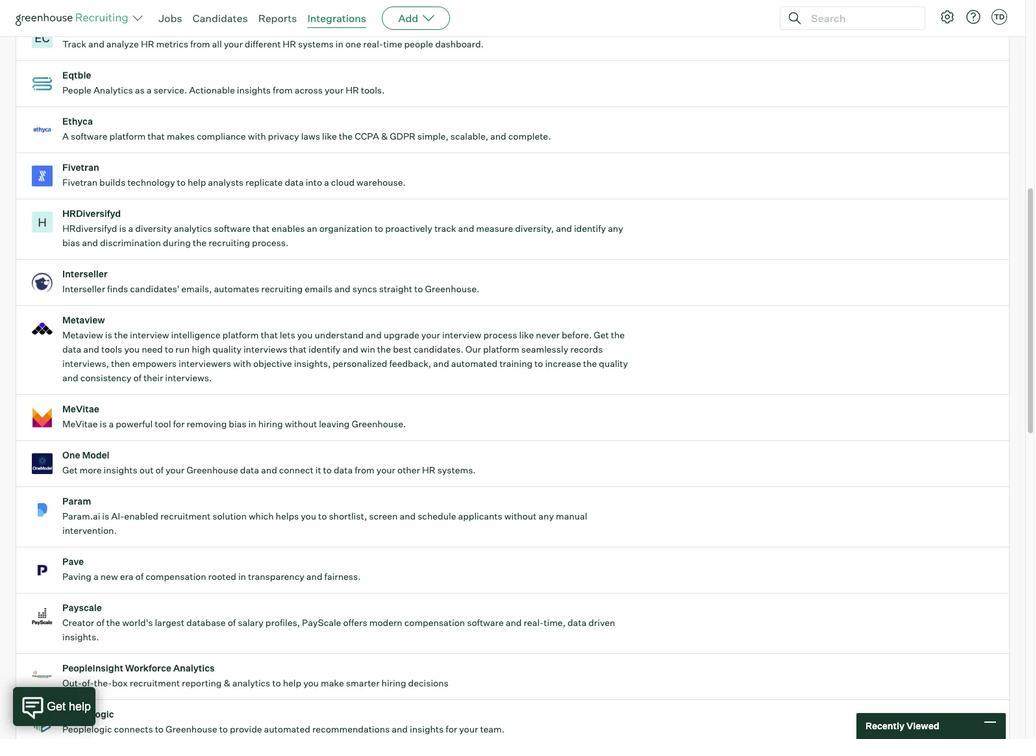 Task type: describe. For each thing, give the bounding box(es) containing it.
and down hrdiversifyd
[[82, 237, 98, 248]]

hr left the metrics
[[141, 38, 154, 49]]

1 horizontal spatial platform
[[223, 329, 259, 340]]

world's
[[122, 617, 153, 628]]

eqtble people analytics as a service. actionable insights from across your hr tools.
[[62, 70, 385, 96]]

candidates.
[[414, 344, 464, 355]]

that inside hrdiversifyd hrdiversifyd is a diversity analytics software that enables an organization to proactively track and measure diversity, and identify any bias and discrimination during the recruiting process.
[[253, 223, 270, 234]]

ccpa
[[355, 131, 379, 142]]

the right win
[[377, 344, 391, 355]]

candidates
[[193, 12, 248, 25]]

h
[[38, 215, 47, 229]]

to left run
[[165, 344, 173, 355]]

privacy
[[268, 131, 299, 142]]

and inside payscale creator of the world's largest database of salary profiles, payscale offers modern compensation software and real-time, data driven insights.
[[506, 617, 522, 628]]

to inside fivetran fivetran builds technology to help analysts replicate data into a cloud warehouse.
[[177, 177, 186, 188]]

of inside 'one model get more insights out of your greenhouse data and connect it to data from your other hr systems.'
[[155, 465, 164, 476]]

that down lets
[[289, 344, 307, 355]]

software inside payscale creator of the world's largest database of salary profiles, payscale offers modern compensation software and real-time, data driven insights.
[[467, 617, 504, 628]]

into
[[306, 177, 322, 188]]

analytics for peopleinsight workforce analytics
[[173, 663, 215, 674]]

rooted
[[208, 571, 236, 582]]

to left 'provide'
[[219, 724, 228, 735]]

and inside peoplelogic peoplelogic connects to greenhouse to provide automated recommendations and insights for your team.
[[392, 724, 408, 735]]

powerful
[[116, 418, 153, 429]]

hr left systems
[[283, 38, 296, 49]]

actionable
[[189, 85, 235, 96]]

identify inside hrdiversifyd hrdiversifyd is a diversity analytics software that enables an organization to proactively track and measure diversity, and identify any bias and discrimination during the recruiting process.
[[574, 223, 606, 234]]

and inside 'one model get more insights out of your greenhouse data and connect it to data from your other hr systems.'
[[261, 465, 277, 476]]

to down seamlessly
[[535, 358, 543, 369]]

payscale creator of the world's largest database of salary profiles, payscale offers modern compensation software and real-time, data driven insights.
[[62, 602, 615, 642]]

platform inside ethyca a software platform that makes compliance with privacy laws like the ccpa & gdpr simple, scalable, and complete.
[[109, 131, 146, 142]]

recruitment inside peopleinsight workforce analytics out-of-the-box recruitment reporting & analytics to help you make smarter hiring decisions
[[130, 678, 180, 689]]

metrics
[[156, 38, 188, 49]]

process
[[484, 329, 517, 340]]

you up then
[[124, 344, 140, 355]]

1 fivetran from the top
[[62, 162, 99, 173]]

analytics inside hrdiversifyd hrdiversifyd is a diversity analytics software that enables an organization to proactively track and measure diversity, and identify any bias and discrimination during the recruiting process.
[[174, 223, 212, 234]]

is for param.ai
[[102, 511, 109, 522]]

help inside peopleinsight workforce analytics out-of-the-box recruitment reporting & analytics to help you make smarter hiring decisions
[[283, 678, 301, 689]]

any inside hrdiversifyd hrdiversifyd is a diversity analytics software that enables an organization to proactively track and measure diversity, and identify any bias and discrimination during the recruiting process.
[[608, 223, 623, 234]]

from inside 'employee cycle track and analyze hr metrics from all your different hr systems in one real-time people dashboard.'
[[190, 38, 210, 49]]

and inside 'employee cycle track and analyze hr metrics from all your different hr systems in one real-time people dashboard.'
[[88, 38, 104, 49]]

a inside 'pave paving a new era of compensation rooted in transparency and fairness.'
[[93, 571, 99, 582]]

hrdiversifyd hrdiversifyd is a diversity analytics software that enables an organization to proactively track and measure diversity, and identify any bias and discrimination during the recruiting process.
[[62, 208, 623, 248]]

era
[[120, 571, 134, 582]]

and up interviews,
[[83, 344, 99, 355]]

one
[[345, 38, 361, 49]]

hrdiversifyd
[[62, 208, 121, 219]]

and inside param param.ai is ai-enabled recruitment solution which helps you to shortlist, screen and schedule applicants without any manual intervention.
[[400, 511, 416, 522]]

you inside param param.ai is ai-enabled recruitment solution which helps you to shortlist, screen and schedule applicants without any manual intervention.
[[301, 511, 316, 522]]

measure
[[476, 223, 513, 234]]

team.
[[480, 724, 505, 735]]

candidates link
[[193, 12, 248, 25]]

track
[[62, 38, 86, 49]]

then
[[111, 358, 130, 369]]

in inside 'employee cycle track and analyze hr metrics from all your different hr systems in one real-time people dashboard.'
[[336, 38, 343, 49]]

payscale
[[62, 602, 102, 613]]

an
[[307, 223, 317, 234]]

with inside metaview metaview is the interview intelligence platform that lets you understand and upgrade your interview process like never before. get the data and tools you need to run high quality interviews that identify and win the best candidates. our platform seamlessly records interviews, then empowers interviewers with objective insights, personalized feedback, and automated training to increase the quality and consistency of their interviews.
[[233, 358, 251, 369]]

data inside payscale creator of the world's largest database of salary profiles, payscale offers modern compensation software and real-time, data driven insights.
[[568, 617, 587, 628]]

scalable,
[[451, 131, 488, 142]]

a inside mevitae mevitae is a powerful tool for removing bias in hiring without leaving greenhouse.
[[109, 418, 114, 429]]

recommendations
[[312, 724, 390, 735]]

solution
[[213, 511, 247, 522]]

to inside param param.ai is ai-enabled recruitment solution which helps you to shortlist, screen and schedule applicants without any manual intervention.
[[318, 511, 327, 522]]

understand
[[315, 329, 364, 340]]

and up win
[[366, 329, 382, 340]]

upgrade
[[384, 329, 419, 340]]

payscale
[[302, 617, 341, 628]]

shortlist,
[[329, 511, 367, 522]]

schedule
[[418, 511, 456, 522]]

helps
[[276, 511, 299, 522]]

makes
[[167, 131, 195, 142]]

objective
[[253, 358, 292, 369]]

that up 'interviews'
[[261, 329, 278, 340]]

0 vertical spatial quality
[[213, 344, 242, 355]]

in inside 'pave paving a new era of compensation rooted in transparency and fairness.'
[[238, 571, 246, 582]]

and inside 'pave paving a new era of compensation rooted in transparency and fairness.'
[[306, 571, 323, 582]]

compensation inside payscale creator of the world's largest database of salary profiles, payscale offers modern compensation software and real-time, data driven insights.
[[404, 617, 465, 628]]

proactively
[[385, 223, 432, 234]]

and inside 'interseller interseller finds candidates' emails, automates recruiting emails and syncs straight to greenhouse.'
[[334, 283, 351, 294]]

diversity,
[[515, 223, 554, 234]]

2 interseller from the top
[[62, 283, 105, 294]]

their
[[143, 372, 163, 383]]

reporting
[[182, 678, 222, 689]]

param param.ai is ai-enabled recruitment solution which helps you to shortlist, screen and schedule applicants without any manual intervention.
[[62, 496, 587, 536]]

a
[[62, 131, 69, 142]]

salary
[[238, 617, 264, 628]]

data inside fivetran fivetran builds technology to help analysts replicate data into a cloud warehouse.
[[285, 177, 304, 188]]

the right before.
[[611, 329, 625, 340]]

pave paving a new era of compensation rooted in transparency and fairness.
[[62, 556, 361, 582]]

connects
[[114, 724, 153, 735]]

bias inside mevitae mevitae is a powerful tool for removing bias in hiring without leaving greenhouse.
[[229, 418, 247, 429]]

lets
[[280, 329, 295, 340]]

it
[[315, 465, 321, 476]]

software inside hrdiversifyd hrdiversifyd is a diversity analytics software that enables an organization to proactively track and measure diversity, and identify any bias and discrimination during the recruiting process.
[[214, 223, 251, 234]]

builds
[[99, 177, 125, 188]]

software inside ethyca a software platform that makes compliance with privacy laws like the ccpa & gdpr simple, scalable, and complete.
[[71, 131, 107, 142]]

interviews,
[[62, 358, 109, 369]]

personalized
[[333, 358, 387, 369]]

a inside fivetran fivetran builds technology to help analysts replicate data into a cloud warehouse.
[[324, 177, 329, 188]]

more
[[80, 465, 102, 476]]

to inside hrdiversifyd hrdiversifyd is a diversity analytics software that enables an organization to proactively track and measure diversity, and identify any bias and discrimination during the recruiting process.
[[375, 223, 383, 234]]

metaview metaview is the interview intelligence platform that lets you understand and upgrade your interview process like never before. get the data and tools you need to run high quality interviews that identify and win the best candidates. our platform seamlessly records interviews, then empowers interviewers with objective insights, personalized feedback, and automated training to increase the quality and consistency of their interviews.
[[62, 314, 628, 383]]

fivetran fivetran builds technology to help analysts replicate data into a cloud warehouse.
[[62, 162, 406, 188]]

diversity
[[135, 223, 172, 234]]

run
[[175, 344, 190, 355]]

out-
[[62, 678, 82, 689]]

you right lets
[[297, 329, 313, 340]]

decisions
[[408, 678, 449, 689]]

integrations
[[307, 12, 366, 25]]

insights inside eqtble people analytics as a service. actionable insights from across your hr tools.
[[237, 85, 271, 96]]

recently
[[866, 720, 905, 731]]

seamlessly
[[521, 344, 568, 355]]

transparency
[[248, 571, 304, 582]]

and right diversity,
[[556, 223, 572, 234]]

your inside metaview metaview is the interview intelligence platform that lets you understand and upgrade your interview process like never before. get the data and tools you need to run high quality interviews that identify and win the best candidates. our platform seamlessly records interviews, then empowers interviewers with objective insights, personalized feedback, and automated training to increase the quality and consistency of their interviews.
[[421, 329, 440, 340]]

ec
[[35, 31, 50, 45]]

other
[[397, 465, 420, 476]]

organization
[[319, 223, 373, 234]]

of inside metaview metaview is the interview intelligence platform that lets you understand and upgrade your interview process like never before. get the data and tools you need to run high quality interviews that identify and win the best candidates. our platform seamlessly records interviews, then empowers interviewers with objective insights, personalized feedback, and automated training to increase the quality and consistency of their interviews.
[[133, 372, 142, 383]]

& inside peopleinsight workforce analytics out-of-the-box recruitment reporting & analytics to help you make smarter hiring decisions
[[224, 678, 230, 689]]

simple,
[[417, 131, 449, 142]]

of left salary
[[228, 617, 236, 628]]

greenhouse. inside 'interseller interseller finds candidates' emails, automates recruiting emails and syncs straight to greenhouse.'
[[425, 283, 480, 294]]

to inside 'one model get more insights out of your greenhouse data and connect it to data from your other hr systems.'
[[323, 465, 332, 476]]

and down interviews,
[[62, 372, 78, 383]]

people
[[62, 85, 91, 96]]

your right the out at the bottom left
[[166, 465, 185, 476]]

in inside mevitae mevitae is a powerful tool for removing bias in hiring without leaving greenhouse.
[[248, 418, 256, 429]]

model
[[82, 450, 109, 461]]

enabled
[[124, 511, 158, 522]]

2 peoplelogic from the top
[[62, 724, 112, 735]]

1 mevitae from the top
[[62, 403, 99, 414]]

get inside 'one model get more insights out of your greenhouse data and connect it to data from your other hr systems.'
[[62, 465, 78, 476]]

td
[[994, 12, 1005, 21]]

like inside ethyca a software platform that makes compliance with privacy laws like the ccpa & gdpr simple, scalable, and complete.
[[322, 131, 337, 142]]

eqtble
[[62, 70, 91, 81]]

one
[[62, 450, 80, 461]]

of inside 'pave paving a new era of compensation rooted in transparency and fairness.'
[[135, 571, 144, 582]]

peopleinsight workforce analytics out-of-the-box recruitment reporting & analytics to help you make smarter hiring decisions
[[62, 663, 449, 689]]

1 interview from the left
[[130, 329, 169, 340]]

your inside 'employee cycle track and analyze hr metrics from all your different hr systems in one real-time people dashboard.'
[[224, 38, 243, 49]]

is for metaview
[[105, 329, 112, 340]]

insights inside peoplelogic peoplelogic connects to greenhouse to provide automated recommendations and insights for your team.
[[410, 724, 444, 735]]

and down candidates.
[[433, 358, 449, 369]]

finds
[[107, 283, 128, 294]]

configure image
[[940, 9, 955, 25]]

emails,
[[181, 283, 212, 294]]



Task type: vqa. For each thing, say whether or not it's contained in the screenshot.


Task type: locate. For each thing, give the bounding box(es) containing it.
metaview
[[62, 314, 105, 326], [62, 329, 103, 340]]

consistency
[[80, 372, 131, 383]]

to left the shortlist,
[[318, 511, 327, 522]]

metaview up interviews,
[[62, 329, 103, 340]]

for inside mevitae mevitae is a powerful tool for removing bias in hiring without leaving greenhouse.
[[173, 418, 185, 429]]

0 horizontal spatial from
[[190, 38, 210, 49]]

1 vertical spatial like
[[519, 329, 534, 340]]

1 vertical spatial hiring
[[382, 678, 406, 689]]

1 vertical spatial help
[[283, 678, 301, 689]]

technology
[[127, 177, 175, 188]]

and right screen
[[400, 511, 416, 522]]

analytics up 'provide'
[[232, 678, 270, 689]]

2 interview from the left
[[442, 329, 482, 340]]

to inside 'interseller interseller finds candidates' emails, automates recruiting emails and syncs straight to greenhouse.'
[[414, 283, 423, 294]]

platform down process
[[483, 344, 519, 355]]

0 vertical spatial help
[[188, 177, 206, 188]]

enables
[[272, 223, 305, 234]]

data right 'it'
[[334, 465, 353, 476]]

is up discrimination
[[119, 223, 126, 234]]

from left 'other'
[[355, 465, 375, 476]]

1 vertical spatial greenhouse.
[[352, 418, 406, 429]]

0 vertical spatial metaview
[[62, 314, 105, 326]]

to right technology
[[177, 177, 186, 188]]

get down one at left
[[62, 465, 78, 476]]

2 vertical spatial from
[[355, 465, 375, 476]]

1 interseller from the top
[[62, 268, 108, 279]]

0 horizontal spatial &
[[224, 678, 230, 689]]

syncs
[[352, 283, 377, 294]]

time
[[383, 38, 402, 49]]

viewed
[[907, 720, 940, 731]]

analytics left as
[[93, 85, 133, 96]]

connect
[[279, 465, 314, 476]]

0 vertical spatial in
[[336, 38, 343, 49]]

with inside ethyca a software platform that makes compliance with privacy laws like the ccpa & gdpr simple, scalable, and complete.
[[248, 131, 266, 142]]

0 vertical spatial recruitment
[[160, 511, 211, 522]]

1 vertical spatial compensation
[[404, 617, 465, 628]]

recruitment down workforce
[[130, 678, 180, 689]]

1 horizontal spatial in
[[248, 418, 256, 429]]

1 horizontal spatial analytics
[[232, 678, 270, 689]]

your right all on the left of page
[[224, 38, 243, 49]]

identify inside metaview metaview is the interview intelligence platform that lets you understand and upgrade your interview process like never before. get the data and tools you need to run high quality interviews that identify and win the best candidates. our platform seamlessly records interviews, then empowers interviewers with objective insights, personalized feedback, and automated training to increase the quality and consistency of their interviews.
[[309, 344, 340, 355]]

compliance
[[197, 131, 246, 142]]

1 horizontal spatial from
[[273, 85, 293, 96]]

0 vertical spatial peoplelogic
[[62, 709, 114, 720]]

greenhouse. inside mevitae mevitae is a powerful tool for removing bias in hiring without leaving greenhouse.
[[352, 418, 406, 429]]

that
[[148, 131, 165, 142], [253, 223, 270, 234], [261, 329, 278, 340], [289, 344, 307, 355]]

analytics inside eqtble people analytics as a service. actionable insights from across your hr tools.
[[93, 85, 133, 96]]

real- inside 'employee cycle track and analyze hr metrics from all your different hr systems in one real-time people dashboard.'
[[363, 38, 383, 49]]

add
[[398, 12, 418, 25]]

0 horizontal spatial like
[[322, 131, 337, 142]]

hiring inside mevitae mevitae is a powerful tool for removing bias in hiring without leaving greenhouse.
[[258, 418, 283, 429]]

quality down the records
[[599, 358, 628, 369]]

cloud
[[331, 177, 355, 188]]

without inside mevitae mevitae is a powerful tool for removing bias in hiring without leaving greenhouse.
[[285, 418, 317, 429]]

data inside metaview metaview is the interview intelligence platform that lets you understand and upgrade your interview process like never before. get the data and tools you need to run high quality interviews that identify and win the best candidates. our platform seamlessly records interviews, then empowers interviewers with objective insights, personalized feedback, and automated training to increase the quality and consistency of their interviews.
[[62, 344, 81, 355]]

complete.
[[508, 131, 551, 142]]

employee cycle track and analyze hr metrics from all your different hr systems in one real-time people dashboard.
[[62, 24, 484, 49]]

of right the out at the bottom left
[[155, 465, 164, 476]]

0 horizontal spatial automated
[[264, 724, 310, 735]]

0 vertical spatial recruiting
[[209, 237, 250, 248]]

& right reporting on the left bottom of the page
[[224, 678, 230, 689]]

0 vertical spatial &
[[381, 131, 388, 142]]

a left new
[[93, 571, 99, 582]]

& inside ethyca a software platform that makes compliance with privacy laws like the ccpa & gdpr simple, scalable, and complete.
[[381, 131, 388, 142]]

recruiting inside hrdiversifyd hrdiversifyd is a diversity analytics software that enables an organization to proactively track and measure diversity, and identify any bias and discrimination during the recruiting process.
[[209, 237, 250, 248]]

you left make
[[303, 678, 319, 689]]

in right rooted on the bottom left
[[238, 571, 246, 582]]

1 horizontal spatial insights
[[237, 85, 271, 96]]

the inside payscale creator of the world's largest database of salary profiles, payscale offers modern compensation software and real-time, data driven insights.
[[106, 617, 120, 628]]

manual
[[556, 511, 587, 522]]

with left privacy
[[248, 131, 266, 142]]

candidates'
[[130, 283, 179, 294]]

1 vertical spatial mevitae
[[62, 418, 98, 429]]

one model get more insights out of your greenhouse data and connect it to data from your other hr systems.
[[62, 450, 476, 476]]

the inside ethyca a software platform that makes compliance with privacy laws like the ccpa & gdpr simple, scalable, and complete.
[[339, 131, 353, 142]]

your inside peoplelogic peoplelogic connects to greenhouse to provide automated recommendations and insights for your team.
[[459, 724, 478, 735]]

help inside fivetran fivetran builds technology to help analysts replicate data into a cloud warehouse.
[[188, 177, 206, 188]]

tool
[[155, 418, 171, 429]]

the up tools at the top left of page
[[114, 329, 128, 340]]

1 vertical spatial analytics
[[232, 678, 270, 689]]

2 horizontal spatial from
[[355, 465, 375, 476]]

1 horizontal spatial real-
[[524, 617, 544, 628]]

1 vertical spatial &
[[224, 678, 230, 689]]

0 vertical spatial with
[[248, 131, 266, 142]]

for inside peoplelogic peoplelogic connects to greenhouse to provide automated recommendations and insights for your team.
[[446, 724, 457, 735]]

intelligence
[[171, 329, 221, 340]]

without right applicants
[[504, 511, 537, 522]]

1 horizontal spatial automated
[[451, 358, 498, 369]]

your left team.
[[459, 724, 478, 735]]

recruiting left emails
[[261, 283, 303, 294]]

automated inside peoplelogic peoplelogic connects to greenhouse to provide automated recommendations and insights for your team.
[[264, 724, 310, 735]]

2 vertical spatial platform
[[483, 344, 519, 355]]

analytics inside peopleinsight workforce analytics out-of-the-box recruitment reporting & analytics to help you make smarter hiring decisions
[[173, 663, 215, 674]]

and down employee
[[88, 38, 104, 49]]

to right connects
[[155, 724, 164, 735]]

discrimination
[[100, 237, 161, 248]]

& right ccpa
[[381, 131, 388, 142]]

1 vertical spatial fivetran
[[62, 177, 97, 188]]

interviews
[[243, 344, 287, 355]]

identify right diversity,
[[574, 223, 606, 234]]

fivetran down the a
[[62, 162, 99, 173]]

0 horizontal spatial insights
[[104, 465, 138, 476]]

for left team.
[[446, 724, 457, 735]]

hiring up 'one model get more insights out of your greenhouse data and connect it to data from your other hr systems.'
[[258, 418, 283, 429]]

win
[[360, 344, 375, 355]]

interview up our
[[442, 329, 482, 340]]

automates
[[214, 283, 259, 294]]

hiring right the smarter on the left bottom of page
[[382, 678, 406, 689]]

is left ai-
[[102, 511, 109, 522]]

0 vertical spatial identify
[[574, 223, 606, 234]]

hr inside eqtble people analytics as a service. actionable insights from across your hr tools.
[[346, 85, 359, 96]]

0 horizontal spatial get
[[62, 465, 78, 476]]

help up peoplelogic peoplelogic connects to greenhouse to provide automated recommendations and insights for your team.
[[283, 678, 301, 689]]

of left their
[[133, 372, 142, 383]]

1 vertical spatial peoplelogic
[[62, 724, 112, 735]]

offers
[[343, 617, 367, 628]]

1 vertical spatial recruiting
[[261, 283, 303, 294]]

1 vertical spatial greenhouse
[[166, 724, 217, 735]]

to right straight on the left top of the page
[[414, 283, 423, 294]]

1 metaview from the top
[[62, 314, 105, 326]]

to left proactively
[[375, 223, 383, 234]]

0 horizontal spatial platform
[[109, 131, 146, 142]]

data right "time," at the right bottom of page
[[568, 617, 587, 628]]

recruiting left process.
[[209, 237, 250, 248]]

1 horizontal spatial recruiting
[[261, 283, 303, 294]]

automated right 'provide'
[[264, 724, 310, 735]]

interseller left "finds"
[[62, 283, 105, 294]]

that up process.
[[253, 223, 270, 234]]

2 horizontal spatial insights
[[410, 724, 444, 735]]

greenhouse. right leaving
[[352, 418, 406, 429]]

1 horizontal spatial &
[[381, 131, 388, 142]]

cycle
[[108, 24, 132, 35]]

1 vertical spatial recruitment
[[130, 678, 180, 689]]

1 vertical spatial in
[[248, 418, 256, 429]]

0 horizontal spatial any
[[539, 511, 554, 522]]

analytics
[[93, 85, 133, 96], [173, 663, 215, 674]]

0 horizontal spatial compensation
[[146, 571, 206, 582]]

and left "time," at the right bottom of page
[[506, 617, 522, 628]]

profiles,
[[266, 617, 300, 628]]

greenhouse recruiting image
[[16, 10, 132, 26]]

box
[[112, 678, 128, 689]]

bias right the removing at the bottom left of the page
[[229, 418, 247, 429]]

employee
[[62, 24, 106, 35]]

greenhouse down reporting on the left bottom of the page
[[166, 724, 217, 735]]

is inside mevitae mevitae is a powerful tool for removing bias in hiring without leaving greenhouse.
[[100, 418, 107, 429]]

2 horizontal spatial platform
[[483, 344, 519, 355]]

1 horizontal spatial analytics
[[173, 663, 215, 674]]

the inside hrdiversifyd hrdiversifyd is a diversity analytics software that enables an organization to proactively track and measure diversity, and identify any bias and discrimination during the recruiting process.
[[193, 237, 207, 248]]

recruitment inside param param.ai is ai-enabled recruitment solution which helps you to shortlist, screen and schedule applicants without any manual intervention.
[[160, 511, 211, 522]]

compensation right the modern
[[404, 617, 465, 628]]

a inside eqtble people analytics as a service. actionable insights from across your hr tools.
[[147, 85, 152, 96]]

a left powerful
[[109, 418, 114, 429]]

feedback,
[[389, 358, 431, 369]]

1 peoplelogic from the top
[[62, 709, 114, 720]]

you inside peopleinsight workforce analytics out-of-the-box recruitment reporting & analytics to help you make smarter hiring decisions
[[303, 678, 319, 689]]

is inside metaview metaview is the interview intelligence platform that lets you understand and upgrade your interview process like never before. get the data and tools you need to run high quality interviews that identify and win the best candidates. our platform seamlessly records interviews, then empowers interviewers with objective insights, personalized feedback, and automated training to increase the quality and consistency of their interviews.
[[105, 329, 112, 340]]

process.
[[252, 237, 289, 248]]

0 horizontal spatial real-
[[363, 38, 383, 49]]

to inside peopleinsight workforce analytics out-of-the-box recruitment reporting & analytics to help you make smarter hiring decisions
[[272, 678, 281, 689]]

laws
[[301, 131, 320, 142]]

bias down hrdiversifyd
[[62, 237, 80, 248]]

and right scalable,
[[490, 131, 506, 142]]

1 vertical spatial metaview
[[62, 329, 103, 340]]

which
[[249, 511, 274, 522]]

1 horizontal spatial interview
[[442, 329, 482, 340]]

paving
[[62, 571, 92, 582]]

1 vertical spatial quality
[[599, 358, 628, 369]]

1 vertical spatial insights
[[104, 465, 138, 476]]

in
[[336, 38, 343, 49], [248, 418, 256, 429], [238, 571, 246, 582]]

interseller up "finds"
[[62, 268, 108, 279]]

fivetran left builds
[[62, 177, 97, 188]]

0 horizontal spatial software
[[71, 131, 107, 142]]

with
[[248, 131, 266, 142], [233, 358, 251, 369]]

param
[[62, 496, 91, 507]]

your up candidates.
[[421, 329, 440, 340]]

1 vertical spatial with
[[233, 358, 251, 369]]

1 horizontal spatial like
[[519, 329, 534, 340]]

in up 'one model get more insights out of your greenhouse data and connect it to data from your other hr systems.'
[[248, 418, 256, 429]]

1 vertical spatial real-
[[524, 617, 544, 628]]

1 horizontal spatial greenhouse.
[[425, 283, 480, 294]]

without inside param param.ai is ai-enabled recruitment solution which helps you to shortlist, screen and schedule applicants without any manual intervention.
[[504, 511, 537, 522]]

removing
[[187, 418, 227, 429]]

identify up insights,
[[309, 344, 340, 355]]

0 vertical spatial bias
[[62, 237, 80, 248]]

applicants
[[458, 511, 503, 522]]

1 vertical spatial get
[[62, 465, 78, 476]]

interview up the need
[[130, 329, 169, 340]]

2 metaview from the top
[[62, 329, 103, 340]]

is
[[119, 223, 126, 234], [105, 329, 112, 340], [100, 418, 107, 429], [102, 511, 109, 522]]

your inside eqtble people analytics as a service. actionable insights from across your hr tools.
[[325, 85, 344, 96]]

automated down our
[[451, 358, 498, 369]]

for right tool
[[173, 418, 185, 429]]

0 vertical spatial get
[[594, 329, 609, 340]]

warehouse.
[[357, 177, 406, 188]]

1 horizontal spatial bias
[[229, 418, 247, 429]]

the left ccpa
[[339, 131, 353, 142]]

is inside param param.ai is ai-enabled recruitment solution which helps you to shortlist, screen and schedule applicants without any manual intervention.
[[102, 511, 109, 522]]

1 vertical spatial analytics
[[173, 663, 215, 674]]

0 horizontal spatial in
[[238, 571, 246, 582]]

insights inside 'one model get more insights out of your greenhouse data and connect it to data from your other hr systems.'
[[104, 465, 138, 476]]

and right the recommendations
[[392, 724, 408, 735]]

real- inside payscale creator of the world's largest database of salary profiles, payscale offers modern compensation software and real-time, data driven insights.
[[524, 617, 544, 628]]

compensation
[[146, 571, 206, 582], [404, 617, 465, 628]]

0 horizontal spatial without
[[285, 418, 317, 429]]

bias inside hrdiversifyd hrdiversifyd is a diversity analytics software that enables an organization to proactively track and measure diversity, and identify any bias and discrimination during the recruiting process.
[[62, 237, 80, 248]]

1 horizontal spatial any
[[608, 223, 623, 234]]

ai-
[[111, 511, 124, 522]]

replicate
[[246, 177, 283, 188]]

greenhouse inside peoplelogic peoplelogic connects to greenhouse to provide automated recommendations and insights for your team.
[[166, 724, 217, 735]]

a inside hrdiversifyd hrdiversifyd is a diversity analytics software that enables an organization to proactively track and measure diversity, and identify any bias and discrimination during the recruiting process.
[[128, 223, 133, 234]]

2 mevitae from the top
[[62, 418, 98, 429]]

analytics up reporting on the left bottom of the page
[[173, 663, 215, 674]]

platform down as
[[109, 131, 146, 142]]

0 vertical spatial fivetran
[[62, 162, 99, 173]]

your
[[224, 38, 243, 49], [325, 85, 344, 96], [421, 329, 440, 340], [166, 465, 185, 476], [377, 465, 396, 476], [459, 724, 478, 735]]

systems
[[298, 38, 334, 49]]

0 horizontal spatial identify
[[309, 344, 340, 355]]

a up discrimination
[[128, 223, 133, 234]]

1 horizontal spatial identify
[[574, 223, 606, 234]]

2 vertical spatial insights
[[410, 724, 444, 735]]

compensation inside 'pave paving a new era of compensation rooted in transparency and fairness.'
[[146, 571, 206, 582]]

2 vertical spatial in
[[238, 571, 246, 582]]

all
[[212, 38, 222, 49]]

fairness.
[[324, 571, 361, 582]]

empowers
[[132, 358, 177, 369]]

different
[[245, 38, 281, 49]]

to right 'it'
[[323, 465, 332, 476]]

0 horizontal spatial quality
[[213, 344, 242, 355]]

1 horizontal spatial help
[[283, 678, 301, 689]]

systems.
[[437, 465, 476, 476]]

hr inside 'one model get more insights out of your greenhouse data and connect it to data from your other hr systems.'
[[422, 465, 435, 476]]

analytics
[[174, 223, 212, 234], [232, 678, 270, 689]]

you right helps
[[301, 511, 316, 522]]

data up interviews,
[[62, 344, 81, 355]]

insights.
[[62, 631, 99, 642]]

hiring
[[258, 418, 283, 429], [382, 678, 406, 689]]

0 vertical spatial hiring
[[258, 418, 283, 429]]

is for mevitae
[[100, 418, 107, 429]]

0 vertical spatial analytics
[[93, 85, 133, 96]]

of right era
[[135, 571, 144, 582]]

analytics inside peopleinsight workforce analytics out-of-the-box recruitment reporting & analytics to help you make smarter hiring decisions
[[232, 678, 270, 689]]

the right the during
[[193, 237, 207, 248]]

your right "across"
[[325, 85, 344, 96]]

1 vertical spatial identify
[[309, 344, 340, 355]]

during
[[163, 237, 191, 248]]

1 horizontal spatial get
[[594, 329, 609, 340]]

is inside hrdiversifyd hrdiversifyd is a diversity analytics software that enables an organization to proactively track and measure diversity, and identify any bias and discrimination during the recruiting process.
[[119, 223, 126, 234]]

get inside metaview metaview is the interview intelligence platform that lets you understand and upgrade your interview process like never before. get the data and tools you need to run high quality interviews that identify and win the best candidates. our platform seamlessly records interviews, then empowers interviewers with objective insights, personalized feedback, and automated training to increase the quality and consistency of their interviews.
[[594, 329, 609, 340]]

from
[[190, 38, 210, 49], [273, 85, 293, 96], [355, 465, 375, 476]]

records
[[570, 344, 603, 355]]

a right as
[[147, 85, 152, 96]]

gdpr
[[390, 131, 416, 142]]

a right the into
[[324, 177, 329, 188]]

1 vertical spatial any
[[539, 511, 554, 522]]

intervention.
[[62, 525, 117, 536]]

analytics for eqtble
[[93, 85, 133, 96]]

without
[[285, 418, 317, 429], [504, 511, 537, 522]]

0 vertical spatial platform
[[109, 131, 146, 142]]

leaving
[[319, 418, 350, 429]]

new
[[100, 571, 118, 582]]

td button
[[989, 6, 1010, 27]]

0 vertical spatial greenhouse
[[186, 465, 238, 476]]

from inside 'one model get more insights out of your greenhouse data and connect it to data from your other hr systems.'
[[355, 465, 375, 476]]

0 vertical spatial like
[[322, 131, 337, 142]]

emails
[[305, 283, 333, 294]]

people
[[404, 38, 433, 49]]

recruiting
[[209, 237, 250, 248], [261, 283, 303, 294]]

your left 'other'
[[377, 465, 396, 476]]

and right track
[[458, 223, 474, 234]]

hr left tools.
[[346, 85, 359, 96]]

that inside ethyca a software platform that makes compliance with privacy laws like the ccpa & gdpr simple, scalable, and complete.
[[148, 131, 165, 142]]

reports
[[258, 12, 297, 25]]

1 vertical spatial bias
[[229, 418, 247, 429]]

the down the records
[[583, 358, 597, 369]]

platform
[[109, 131, 146, 142], [223, 329, 259, 340], [483, 344, 519, 355]]

get up the records
[[594, 329, 609, 340]]

0 vertical spatial software
[[71, 131, 107, 142]]

1 vertical spatial from
[[273, 85, 293, 96]]

screen
[[369, 511, 398, 522]]

and up personalized
[[342, 344, 359, 355]]

0 vertical spatial any
[[608, 223, 623, 234]]

automated inside metaview metaview is the interview intelligence platform that lets you understand and upgrade your interview process like never before. get the data and tools you need to run high quality interviews that identify and win the best candidates. our platform seamlessly records interviews, then empowers interviewers with objective insights, personalized feedback, and automated training to increase the quality and consistency of their interviews.
[[451, 358, 498, 369]]

from inside eqtble people analytics as a service. actionable insights from across your hr tools.
[[273, 85, 293, 96]]

0 horizontal spatial analytics
[[174, 223, 212, 234]]

add button
[[382, 6, 450, 30]]

like inside metaview metaview is the interview intelligence platform that lets you understand and upgrade your interview process like never before. get the data and tools you need to run high quality interviews that identify and win the best candidates. our platform seamlessly records interviews, then empowers interviewers with objective insights, personalized feedback, and automated training to increase the quality and consistency of their interviews.
[[519, 329, 534, 340]]

recruiting inside 'interseller interseller finds candidates' emails, automates recruiting emails and syncs straight to greenhouse.'
[[261, 283, 303, 294]]

1 vertical spatial software
[[214, 223, 251, 234]]

integrations link
[[307, 12, 366, 25]]

greenhouse inside 'one model get more insights out of your greenhouse data and connect it to data from your other hr systems.'
[[186, 465, 238, 476]]

0 horizontal spatial for
[[173, 418, 185, 429]]

0 horizontal spatial analytics
[[93, 85, 133, 96]]

0 vertical spatial automated
[[451, 358, 498, 369]]

quality right high
[[213, 344, 242, 355]]

high
[[192, 344, 211, 355]]

peopleinsight
[[62, 663, 123, 674]]

with down 'interviews'
[[233, 358, 251, 369]]

1 horizontal spatial compensation
[[404, 617, 465, 628]]

increase
[[545, 358, 581, 369]]

0 horizontal spatial help
[[188, 177, 206, 188]]

data left connect
[[240, 465, 259, 476]]

analytics up the during
[[174, 223, 212, 234]]

1 horizontal spatial for
[[446, 724, 457, 735]]

and left connect
[[261, 465, 277, 476]]

and left fairness. on the bottom
[[306, 571, 323, 582]]

hiring inside peopleinsight workforce analytics out-of-the-box recruitment reporting & analytics to help you make smarter hiring decisions
[[382, 678, 406, 689]]

2 horizontal spatial in
[[336, 38, 343, 49]]

1 vertical spatial platform
[[223, 329, 259, 340]]

ethyca
[[62, 116, 93, 127]]

help left analysts
[[188, 177, 206, 188]]

1 horizontal spatial software
[[214, 223, 251, 234]]

0 vertical spatial mevitae
[[62, 403, 99, 414]]

mevitae down consistency
[[62, 403, 99, 414]]

peoplelogic peoplelogic connects to greenhouse to provide automated recommendations and insights for your team.
[[62, 709, 505, 735]]

2 fivetran from the top
[[62, 177, 97, 188]]

a
[[147, 85, 152, 96], [324, 177, 329, 188], [128, 223, 133, 234], [109, 418, 114, 429], [93, 571, 99, 582]]

0 vertical spatial greenhouse.
[[425, 283, 480, 294]]

0 vertical spatial from
[[190, 38, 210, 49]]

0 horizontal spatial greenhouse.
[[352, 418, 406, 429]]

any inside param param.ai is ai-enabled recruitment solution which helps you to shortlist, screen and schedule applicants without any manual intervention.
[[539, 511, 554, 522]]

is for hrdiversifyd
[[119, 223, 126, 234]]

of right creator
[[96, 617, 104, 628]]

and inside ethyca a software platform that makes compliance with privacy laws like the ccpa & gdpr simple, scalable, and complete.
[[490, 131, 506, 142]]

from left all on the left of page
[[190, 38, 210, 49]]

Search text field
[[808, 9, 913, 28]]

from left "across"
[[273, 85, 293, 96]]

modern
[[369, 617, 402, 628]]

the
[[339, 131, 353, 142], [193, 237, 207, 248], [114, 329, 128, 340], [611, 329, 625, 340], [377, 344, 391, 355], [583, 358, 597, 369], [106, 617, 120, 628]]

1 horizontal spatial without
[[504, 511, 537, 522]]

param.ai
[[62, 511, 100, 522]]



